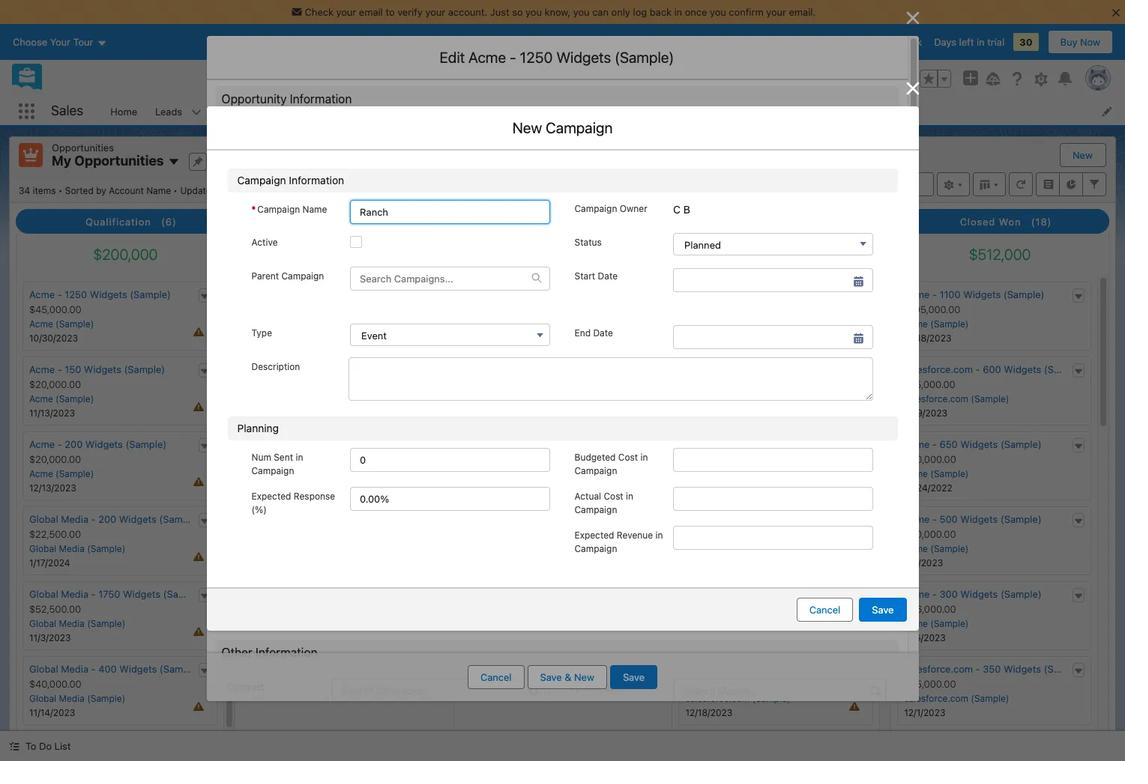 Task type: locate. For each thing, give the bounding box(es) containing it.
$20,000.00 inside $20,000.00 acme (sample) 12/13/2023
[[29, 454, 81, 466]]

1 horizontal spatial save
[[623, 672, 645, 684]]

global inside $22,500.00 global media (sample) 1/17/2024
[[29, 544, 56, 555]]

acme up 10/24/2022
[[904, 469, 928, 480]]

opportunities list item
[[369, 97, 469, 125]]

1 horizontal spatial name
[[303, 204, 327, 215]]

* up proposal
[[571, 197, 575, 208]]

widgets down event
[[347, 364, 385, 376]]

acme up 10/18/2023
[[904, 319, 928, 330]]

media inside $52,500.00 global media (sample) 11/3/2023
[[59, 619, 85, 630]]

my opportunities|opportunities|list view element
[[9, 136, 1116, 762]]

0 vertical spatial $20,000.00
[[29, 379, 81, 391]]

1 horizontal spatial owner
[[620, 203, 648, 214]]

buy
[[1060, 36, 1078, 48]]

(sample) inside salesforce.com (sample) 11/7/2023
[[315, 394, 353, 405]]

widgets right 80 on the bottom of page
[[770, 439, 807, 451]]

acme inside acme (sample) 11/21/2023
[[248, 319, 272, 330]]

acme (sample) link up 11/21/2023
[[248, 319, 313, 330]]

0 horizontal spatial save button
[[610, 666, 658, 690]]

opportunity up campaign name
[[228, 192, 278, 203]]

reports list item
[[701, 97, 774, 125]]

to do list button
[[0, 732, 80, 762]]

campaign down revenue
[[575, 544, 617, 555]]

Parent Campaign text field
[[351, 267, 532, 290]]

global media - 180 widgets (sample)
[[686, 514, 855, 526]]

email
[[359, 6, 383, 18]]

Active checkbox
[[350, 236, 362, 248]]

2 $20,000.00 from the top
[[29, 454, 81, 466]]

list item containing *
[[225, 124, 548, 187]]

0 horizontal spatial $22,500.00
[[29, 529, 81, 541]]

salesforce.com inside $35,000.00 salesforce.com (sample) 12/1/2023
[[904, 694, 969, 705]]

c
[[673, 203, 681, 216]]

0 horizontal spatial 1250
[[65, 289, 87, 301]]

0 vertical spatial opportunity
[[222, 92, 287, 106]]

media up global media (sample) at bottom right
[[717, 514, 745, 526]]

owner down the minutes on the top of the page
[[228, 203, 255, 214]]

acme inside $20,000.00 acme (sample) 11/13/2023
[[29, 394, 53, 405]]

in
[[674, 6, 682, 18], [977, 36, 985, 48], [296, 452, 303, 464], [641, 452, 648, 464], [626, 491, 634, 502], [656, 530, 663, 541]]

- up $22,500.00 global media (sample) 1/17/2024
[[91, 514, 96, 526]]

text default image for $22,500.00
[[199, 516, 210, 527]]

text default image
[[1074, 292, 1084, 302], [199, 441, 210, 452], [429, 441, 440, 452], [856, 441, 866, 452], [1074, 441, 1084, 452], [856, 516, 866, 527], [1074, 516, 1084, 527], [856, 591, 866, 602], [199, 666, 210, 677], [1074, 666, 1084, 677]]

None text field
[[674, 143, 886, 167], [350, 200, 551, 224], [674, 245, 886, 269], [332, 274, 545, 298], [445, 580, 886, 618], [674, 143, 886, 167], [350, 200, 551, 224], [674, 245, 886, 269], [332, 274, 545, 298], [445, 580, 886, 618]]

save & new
[[540, 672, 594, 684]]

1 horizontal spatial •
[[173, 185, 178, 196]]

media up '$52,500.00'
[[61, 589, 88, 601]]

contacts
[[300, 105, 341, 117]]

campaign down "$34,000.00" on the left
[[252, 466, 294, 477]]

0 horizontal spatial save
[[540, 672, 562, 684]]

acme up $105,000.00
[[904, 289, 930, 301]]

1 vertical spatial $22,500.00
[[686, 679, 737, 691]]

(sample) inside acme (sample) 1/2/2024
[[712, 394, 750, 405]]

0 horizontal spatial 200
[[65, 439, 83, 451]]

salesforce.com up additional information
[[248, 394, 312, 405]]

event
[[361, 330, 387, 342]]

1 vertical spatial $20,000.00
[[29, 454, 81, 466]]

global media - 400 widgets (sample)
[[29, 664, 201, 676]]

feedback
[[878, 36, 922, 48]]

salesforce.com (sample) link down the sent
[[248, 469, 353, 480]]

widgets
[[557, 49, 611, 66], [90, 289, 127, 301], [311, 289, 348, 301], [740, 289, 777, 301], [963, 289, 1001, 301], [84, 364, 121, 376], [347, 364, 385, 376], [1004, 364, 1042, 376], [85, 439, 123, 451], [347, 439, 385, 451], [770, 439, 807, 451], [961, 439, 998, 451], [119, 514, 157, 526], [774, 514, 812, 526], [961, 514, 998, 526], [123, 589, 160, 601], [783, 589, 821, 601], [961, 589, 998, 601], [119, 664, 157, 676], [1004, 664, 1041, 676]]

$20,000.00 down 150
[[29, 379, 81, 391]]

0 horizontal spatial *
[[229, 146, 233, 157]]

text default image for acme - 200 widgets (sample)
[[199, 441, 210, 452]]

1250 inside my opportunities|opportunities|list view element
[[65, 289, 87, 301]]

owner for opportunity information
[[228, 203, 255, 214]]

* up 29
[[229, 146, 233, 157]]

opportunities inside 'link'
[[378, 105, 440, 117]]

media inside $22,500.00 global media (sample) 1/17/2024
[[59, 544, 85, 555]]

text default image
[[532, 273, 542, 284], [199, 292, 210, 302], [856, 292, 866, 302], [199, 366, 210, 377], [1074, 366, 1084, 377], [199, 516, 210, 527], [199, 591, 210, 602], [1074, 591, 1084, 602], [9, 742, 19, 752]]

$20,000.00 inside $20,000.00 acme (sample) 11/13/2023
[[29, 379, 81, 391]]

1 horizontal spatial new
[[574, 672, 594, 684]]

1 vertical spatial 200
[[65, 439, 83, 451]]

new inside my opportunities|opportunities|list view element
[[1073, 149, 1093, 161]]

cancel button left the save & new button
[[468, 666, 524, 690]]

acme inside $50,000.00 acme (sample) 9/4/2023
[[904, 544, 928, 555]]

* list item
[[566, 175, 889, 226]]

(sample) inside $52,500.00 global media (sample) 11/3/2023
[[87, 619, 125, 630]]

1,200
[[283, 289, 308, 301]]

inverse image
[[904, 9, 922, 27]]

widgets up $20,000.00 acme (sample) 12/13/2023
[[85, 439, 123, 451]]

in for num sent in campaign
[[296, 452, 303, 464]]

0 vertical spatial cancel button
[[797, 598, 853, 622]]

200 up $22,500.00 global media (sample) 1/17/2024
[[98, 514, 116, 526]]

0 horizontal spatial expected
[[252, 491, 291, 502]]

campaign down the actual
[[575, 505, 617, 516]]

text default image for $52,500.00
[[199, 591, 210, 602]]

End Date text field
[[673, 326, 874, 350]]

won
[[999, 216, 1021, 228]]

widgets right 500
[[961, 514, 998, 526]]

log
[[633, 6, 647, 18]]

text default image for $36,000.00
[[1074, 591, 1084, 602]]

2 horizontal spatial you
[[710, 6, 726, 18]]

cost inside actual cost in campaign
[[604, 491, 624, 502]]

acme - 1100 widgets (sample) link
[[904, 289, 1045, 301]]

edit acme - 1250 widgets (sample)
[[440, 49, 674, 66]]

media for global media - 180 widgets (sample)
[[717, 514, 745, 526]]

global inside $52,500.00 global media (sample) 11/3/2023
[[29, 619, 56, 630]]

10/30/2023
[[29, 333, 78, 344]]

1 vertical spatial cancel button
[[468, 666, 524, 690]]

salesforce.com - 210 widgets (sample) link
[[686, 589, 865, 601]]

global media - 80 widgets (sample)
[[686, 439, 851, 451]]

new button
[[1061, 144, 1105, 166]]

acme - 650 widgets (sample)
[[904, 439, 1042, 451]]

do
[[39, 741, 52, 753]]

check your email to verify your account. just so you know, you can only log back in once you confirm your email.
[[305, 6, 816, 18]]

acme inside $20,000.00 acme (sample) 12/13/2023
[[29, 469, 53, 480]]

0 vertical spatial cost
[[618, 452, 638, 464]]

global media (sample) link down $40,000.00
[[29, 694, 125, 705]]

0 vertical spatial name
[[146, 185, 171, 196]]

200 up salesforce.com (sample) 11/7/2023
[[327, 364, 345, 376]]

salesforce.com
[[248, 364, 317, 376], [904, 364, 973, 376], [248, 394, 312, 405], [904, 394, 969, 405], [248, 439, 317, 451], [248, 469, 312, 480], [686, 589, 754, 601], [686, 619, 750, 630], [904, 664, 973, 676], [686, 694, 750, 705], [904, 694, 969, 705]]

(3)
[[387, 216, 402, 228]]

in inside actual cost in campaign
[[626, 491, 634, 502]]

acme (sample) link down $105,000.00
[[904, 319, 969, 330]]

global for global media (sample) 2/1/2024
[[686, 469, 713, 480]]

media for global media - 1750 widgets (sample)
[[61, 589, 88, 601]]

parent campaign
[[252, 270, 324, 282]]

group
[[920, 70, 951, 88]]

10/18/2023
[[904, 333, 952, 344]]

acme - 300 widgets (sample) link
[[904, 589, 1042, 601]]

text default image for $75,000.00
[[1074, 366, 1084, 377]]

(sample) inside $50,000.00 acme (sample) 9/4/2023
[[931, 544, 969, 555]]

1 vertical spatial 1250
[[65, 289, 87, 301]]

global for global media - 200 widgets (sample)
[[29, 514, 58, 526]]

300
[[940, 589, 958, 601]]

* text field
[[332, 223, 545, 247]]

global media (sample) link for global media - 200 widgets (sample)
[[29, 544, 125, 555]]

200 for salesforce.com
[[327, 364, 345, 376]]

acme inside acme (sample) 1/2/2024
[[686, 394, 709, 405]]

salesforce.com up the sent
[[248, 439, 317, 451]]

(sample) inside acme (sample) 11/21/2023
[[274, 319, 313, 330]]

salesforce.com down "$34,000.00" on the left
[[248, 469, 312, 480]]

expected
[[252, 491, 291, 502], [575, 530, 614, 541]]

0 horizontal spatial •
[[58, 185, 63, 196]]

0 vertical spatial $22,500.00
[[29, 529, 81, 541]]

1 you from the left
[[526, 6, 542, 18]]

contacts link
[[291, 97, 350, 125]]

acme up 12/13/2023
[[29, 469, 53, 480]]

* inside list item
[[571, 197, 575, 208]]

1 horizontal spatial save button
[[859, 598, 907, 622]]

acme left 170
[[686, 289, 711, 301]]

analysis
[[334, 216, 376, 228]]

expected revenue in campaign
[[575, 530, 663, 555]]

- left 150
[[57, 364, 62, 376]]

acme up $45,000.00 at top left
[[29, 289, 55, 301]]

media down $40,000.00
[[59, 694, 85, 705]]

1/17/2024
[[29, 558, 70, 569]]

$22,500.00 inside $22,500.00 salesforce.com (sample) 12/18/2023
[[686, 679, 737, 691]]

- left 500
[[932, 514, 937, 526]]

media down global media - 180 widgets (sample) link
[[715, 544, 741, 555]]

1 vertical spatial new
[[1073, 149, 1093, 161]]

0 vertical spatial 1250
[[520, 49, 553, 66]]

owner
[[620, 203, 648, 214], [228, 203, 255, 214]]

cost inside budgeted cost in campaign
[[618, 452, 638, 464]]

in right 'back'
[[674, 6, 682, 18]]

expected inside 'expected response (%)'
[[252, 491, 291, 502]]

•
[[58, 185, 63, 196], [173, 185, 178, 196]]

acme down 11/13/2023
[[29, 439, 55, 451]]

acme (sample) link down $45,000.00 at top left
[[29, 319, 94, 330]]

new
[[513, 119, 542, 136], [1073, 149, 1093, 161], [574, 672, 594, 684]]

check
[[305, 6, 334, 18]]

qualification
[[85, 216, 151, 228]]

acme (sample) link for acme - 1100 widgets (sample)
[[904, 319, 969, 330]]

2 horizontal spatial your
[[766, 6, 786, 18]]

in down budgeted cost in campaign
[[626, 491, 634, 502]]

additional
[[222, 411, 276, 424]]

media for global media - 400 widgets (sample)
[[61, 664, 88, 676]]

opportunities link
[[369, 97, 449, 125]]

11/7/2023
[[248, 408, 289, 419]]

revenue
[[617, 530, 653, 541]]

0 horizontal spatial cancel
[[480, 672, 512, 684]]

in inside budgeted cost in campaign
[[641, 452, 648, 464]]

acme (sample) link down $50,000.00
[[904, 544, 969, 555]]

in inside expected revenue in campaign
[[656, 530, 663, 541]]

acme (sample) link up 11/13/2023
[[29, 394, 94, 405]]

acme - 200 widgets (sample) link
[[29, 439, 167, 451]]

in inside num sent in campaign
[[296, 452, 303, 464]]

name inside my opportunities|opportunities|list view element
[[146, 185, 171, 196]]

1 $20,000.00 from the top
[[29, 379, 81, 391]]

campaign down budgeted
[[575, 466, 617, 477]]

items
[[33, 185, 56, 196]]

(sample) inside $35,000.00 salesforce.com (sample) 12/1/2023
[[971, 694, 1009, 705]]

description
[[252, 362, 300, 373]]

owner inside opportunity owner
[[228, 203, 255, 214]]

salesforce.com (sample) 11/7/2023
[[248, 394, 353, 419]]

campaign inside actual cost in campaign
[[575, 505, 617, 516]]

calendar link
[[469, 97, 527, 125]]

widgets right 320
[[347, 439, 385, 451]]

save button up 1/16/2023
[[859, 598, 907, 622]]

0 horizontal spatial new
[[513, 119, 542, 136]]

save for save & new
[[540, 672, 562, 684]]

list view controls image
[[937, 172, 970, 196]]

quotes list item
[[774, 97, 845, 125]]

0 vertical spatial cancel
[[809, 604, 841, 616]]

acme (sample) link down $36,000.00
[[904, 619, 969, 630]]

1250 up search... button
[[520, 49, 553, 66]]

text default image inside to do list button
[[9, 742, 19, 752]]

in for budgeted cost in campaign
[[641, 452, 648, 464]]

response
[[294, 491, 335, 502]]

1 horizontal spatial $22,500.00
[[686, 679, 737, 691]]

1 horizontal spatial your
[[425, 6, 445, 18]]

global for global media (sample)
[[686, 544, 713, 555]]

salesforce.com (sample) link down $75,000.00
[[904, 394, 1009, 405]]

acme down parent
[[248, 289, 274, 301]]

save & new button
[[527, 666, 607, 690]]

0 vertical spatial save button
[[859, 598, 907, 622]]

1 vertical spatial save button
[[610, 666, 658, 690]]

text default image for acme - 650 widgets (sample)
[[1074, 441, 1084, 452]]

acme up 11/21/2023
[[248, 319, 272, 330]]

0 horizontal spatial your
[[336, 6, 356, 18]]

$164,000
[[313, 246, 376, 263]]

acme up 1/2/2024
[[686, 394, 709, 405]]

0 horizontal spatial owner
[[228, 203, 255, 214]]

in right revenue
[[656, 530, 663, 541]]

global inside global media (sample) 2/1/2024
[[686, 469, 713, 480]]

cost
[[618, 452, 638, 464], [604, 491, 624, 502]]

media up $40,000.00
[[61, 664, 88, 676]]

media for global media (sample)
[[715, 544, 741, 555]]

your right verify
[[425, 6, 445, 18]]

$20,000.00 up 12/13/2023
[[29, 454, 81, 466]]

12/13/2023
[[29, 483, 76, 494]]

to
[[25, 741, 36, 753]]

320
[[327, 439, 345, 451]]

active
[[252, 237, 278, 248]]

know,
[[545, 6, 571, 18]]

1 vertical spatial opportunity
[[228, 192, 278, 203]]

text default image for global media - 180 widgets (sample)
[[856, 516, 866, 527]]

acme (sample) link for acme - 500 widgets (sample)
[[904, 544, 969, 555]]

global for global media - 180 widgets (sample)
[[686, 514, 714, 526]]

forecasts
[[556, 105, 600, 117]]

$512,000
[[969, 246, 1031, 263]]

list containing home
[[101, 97, 1125, 125]]

$34,000.00
[[248, 454, 300, 466]]

event button
[[350, 324, 551, 347]]

1 horizontal spatial you
[[573, 6, 590, 18]]

salesforce.com (sample) link down the '$35,000.00'
[[904, 694, 1009, 705]]

1 vertical spatial cost
[[604, 491, 624, 502]]

1250 up $45,000.00 at top left
[[65, 289, 87, 301]]

1 horizontal spatial 200
[[98, 514, 116, 526]]

- left 320
[[320, 439, 324, 451]]

planning
[[237, 422, 279, 435]]

2 you from the left
[[573, 6, 590, 18]]

1 vertical spatial name
[[303, 204, 327, 215]]

home link
[[101, 97, 146, 125]]

list
[[101, 97, 1125, 125]]

salesforce.com up 12/18/2023
[[686, 694, 750, 705]]

in right left
[[977, 36, 985, 48]]

* down the minutes on the top of the page
[[252, 204, 256, 215]]

0 vertical spatial date
[[598, 270, 618, 282]]

list item
[[225, 124, 548, 187], [566, 124, 889, 175], [566, 226, 889, 277], [225, 255, 548, 306], [225, 339, 548, 390], [225, 442, 548, 493], [566, 442, 889, 493]]

you right once
[[710, 6, 726, 18]]

1 vertical spatial date
[[593, 328, 613, 339]]

0 vertical spatial 200
[[327, 364, 345, 376]]

11/13/2023
[[29, 408, 75, 419]]

- left "650"
[[932, 439, 937, 451]]

2 horizontal spatial 200
[[327, 364, 345, 376]]

save left $36,000.00
[[872, 604, 894, 616]]

2 horizontal spatial *
[[571, 197, 575, 208]]

media inside global media (sample) 2/1/2024
[[715, 469, 741, 480]]

salesforce.com inside salesforce.com (sample) 11/8/2023
[[686, 619, 750, 630]]

(sample) inside $40,000.00 global media (sample) 11/14/2023
[[87, 694, 125, 705]]

Expected Response (%) text field
[[350, 488, 551, 511]]

30
[[1020, 36, 1033, 48]]

salesforce.com down 11/21/2023
[[248, 364, 317, 376]]

0 horizontal spatial you
[[526, 6, 542, 18]]

Expected Revenue in Campaign text field
[[673, 526, 874, 550]]

opportunities down search...
[[378, 105, 440, 117]]

0 vertical spatial new
[[513, 119, 542, 136]]

• left 'updated'
[[173, 185, 178, 196]]

1 vertical spatial cancel
[[480, 672, 512, 684]]

media up 2/1/2024
[[715, 469, 741, 480]]

campaign down forecasts
[[546, 119, 613, 136]]

type
[[252, 328, 272, 339]]

1 horizontal spatial 1250
[[520, 49, 553, 66]]

leads list item
[[146, 97, 211, 125]]

- left 180
[[747, 514, 752, 526]]

save inside the save & new button
[[540, 672, 562, 684]]

opportunities
[[378, 105, 440, 117], [52, 142, 114, 154], [74, 153, 164, 169]]

salesforce.com down $75,000.00
[[904, 394, 969, 405]]

salesforce.com (sample) link for salesforce.com - 320 widgets (sample)
[[248, 469, 353, 480]]

days
[[934, 36, 957, 48]]

global media (sample) link
[[686, 469, 782, 480], [29, 544, 125, 555], [686, 544, 782, 555], [29, 619, 125, 630], [29, 694, 125, 705]]

opportunities down sales
[[52, 142, 114, 154]]

global for global media - 1750 widgets (sample)
[[29, 589, 58, 601]]

widgets right "650"
[[961, 439, 998, 451]]

actual cost in campaign
[[575, 491, 634, 516]]

acme up 10/30/2023 at the left top
[[29, 319, 53, 330]]

3 you from the left
[[710, 6, 726, 18]]

save left &
[[540, 672, 562, 684]]

*
[[229, 146, 233, 157], [571, 197, 575, 208], [252, 204, 256, 215]]

global media (sample) link up 1/17/2024
[[29, 544, 125, 555]]

widgets down '$200,000'
[[90, 289, 127, 301]]

$75,000.00 salesforce.com (sample) 4/19/2023
[[904, 379, 1009, 419]]

1 horizontal spatial expected
[[575, 530, 614, 541]]

0 horizontal spatial name
[[146, 185, 171, 196]]

expected inside expected revenue in campaign
[[575, 530, 614, 541]]

acme (sample) link for acme - 150 widgets (sample)
[[29, 394, 94, 405]]

cancel
[[809, 604, 841, 616], [480, 672, 512, 684]]

global
[[686, 439, 714, 451], [686, 469, 713, 480], [29, 514, 58, 526], [686, 514, 714, 526], [29, 544, 56, 555], [686, 544, 713, 555], [29, 589, 58, 601], [29, 619, 56, 630], [29, 664, 58, 676], [29, 694, 56, 705]]

0 vertical spatial expected
[[252, 491, 291, 502]]

planned
[[685, 239, 721, 251]]

$22,500.00 inside $22,500.00 global media (sample) 1/17/2024
[[29, 529, 81, 541]]

global media (sample) link for global media - 400 widgets (sample)
[[29, 694, 125, 705]]

2 vertical spatial new
[[574, 672, 594, 684]]

2 horizontal spatial new
[[1073, 149, 1093, 161]]

2 horizontal spatial save
[[872, 604, 894, 616]]

None search field
[[754, 172, 934, 196]]

save
[[872, 604, 894, 616], [540, 672, 562, 684], [623, 672, 645, 684]]

1 vertical spatial expected
[[575, 530, 614, 541]]

200 up $20,000.00 acme (sample) 12/13/2023
[[65, 439, 83, 451]]

in for days left in trial
[[977, 36, 985, 48]]

days left in trial
[[934, 36, 1005, 48]]

salesforce.com - 200 widgets (sample)
[[248, 364, 429, 376]]

global inside $40,000.00 global media (sample) 11/14/2023
[[29, 694, 56, 705]]

updated
[[180, 185, 217, 196]]

$60,000.00
[[904, 454, 956, 466]]



Task type: describe. For each thing, give the bounding box(es) containing it.
campaign information
[[237, 174, 344, 186]]

campaign down 'ago'
[[257, 204, 300, 215]]

widgets right 1,200
[[311, 289, 348, 301]]

global media (sample)
[[686, 544, 782, 555]]

(sample) inside $22,500.00 salesforce.com (sample) 12/18/2023
[[752, 694, 791, 705]]

b
[[684, 203, 690, 216]]

11/21/2023
[[248, 333, 294, 344]]

1 • from the left
[[58, 185, 63, 196]]

proposal
[[533, 216, 578, 228]]

widgets right 150
[[84, 364, 121, 376]]

11/3/2023
[[29, 633, 71, 644]]

$211,500
[[752, 246, 811, 263]]

so
[[512, 6, 523, 18]]

11/8/2023
[[686, 633, 727, 644]]

salesforce.com (sample) 11/8/2023
[[686, 619, 791, 644]]

- left 210 at the bottom right of the page
[[757, 589, 762, 601]]

information for campaign information
[[289, 174, 344, 186]]

acme (sample) link for acme - 300 widgets (sample)
[[904, 619, 969, 630]]

salesforce.com - 350 widgets (sample)
[[904, 664, 1085, 676]]

text default image for acme - 1100 widgets (sample)
[[1074, 292, 1084, 302]]

(sample) inside $60,000.00 acme (sample) 10/24/2022
[[931, 469, 969, 480]]

buy now button
[[1048, 30, 1113, 54]]

leave
[[849, 36, 875, 48]]

- up $105,000.00
[[932, 289, 937, 301]]

contacts list item
[[291, 97, 369, 125]]

$35,000.00
[[904, 679, 956, 691]]

acme (sample)
[[686, 319, 750, 330]]

acme right edit
[[469, 49, 506, 66]]

home
[[110, 105, 137, 117]]

needs analysis
[[298, 216, 376, 228]]

$22,500.00 global media (sample) 1/17/2024
[[29, 529, 125, 569]]

dashboards list item
[[609, 97, 701, 125]]

text default image for salesforce.com - 320 widgets (sample)
[[429, 441, 440, 452]]

this
[[376, 169, 391, 180]]

(sample) inside $36,000.00 acme (sample) 1/16/2023
[[931, 619, 969, 630]]

acme (sample) link for acme - 650 widgets (sample)
[[904, 469, 969, 480]]

opportunities up account
[[74, 153, 164, 169]]

acme - 1250 widgets (sample) link
[[29, 289, 171, 301]]

0 horizontal spatial cancel button
[[468, 666, 524, 690]]

acme - 1100 widgets (sample)
[[904, 289, 1045, 301]]

2 vertical spatial 200
[[98, 514, 116, 526]]

verify
[[397, 6, 423, 18]]

salesforce.com inside $22,500.00 salesforce.com (sample) 12/18/2023
[[686, 694, 750, 705]]

date for end date
[[593, 328, 613, 339]]

text default image for salesforce.com - 210 widgets (sample)
[[856, 591, 866, 602]]

widgets up $22,500.00 global media (sample) 1/17/2024
[[119, 514, 157, 526]]

10/24/2022
[[904, 483, 953, 494]]

salesforce.com up $75,000.00
[[904, 364, 973, 376]]

inverse image
[[904, 79, 922, 97]]

campaign up opportunity owner
[[237, 174, 286, 186]]

other information
[[222, 646, 318, 660]]

my
[[52, 153, 71, 169]]

campaign inside num sent in campaign
[[252, 466, 294, 477]]

global media (sample) link for global media - 1750 widgets (sample)
[[29, 619, 125, 630]]

acme - 200 widgets (sample)
[[29, 439, 167, 451]]

salesforce.com inside salesforce.com (sample) 11/7/2023
[[248, 394, 312, 405]]

new for new
[[1073, 149, 1093, 161]]

$200,000
[[93, 246, 158, 263]]

widgets right 210 at the bottom right of the page
[[783, 589, 821, 601]]

salesforce.com (sample) link up additional information
[[248, 394, 353, 405]]

salesforce.com - 320 widgets (sample)
[[248, 439, 429, 451]]

acme up '$60,000.00' at the bottom of the page
[[904, 439, 930, 451]]

(0)
[[588, 216, 604, 228]]

- left 600
[[976, 364, 980, 376]]

campaign up 1,200
[[281, 270, 324, 282]]

12/18/2023
[[686, 708, 733, 719]]

cost for actual
[[604, 491, 624, 502]]

new campaign
[[513, 119, 613, 136]]

2 your from the left
[[425, 6, 445, 18]]

$105,000.00 acme (sample) 10/18/2023
[[904, 304, 969, 344]]

campaign inside expected revenue in campaign
[[575, 544, 617, 555]]

acme - 300 widgets (sample)
[[904, 589, 1042, 601]]

salesforce.com inside $75,000.00 salesforce.com (sample) 4/19/2023
[[904, 394, 969, 405]]

salesforce.com - 320 widgets (sample) link
[[248, 439, 429, 451]]

- left 80 on the bottom of page
[[747, 439, 752, 451]]

other
[[222, 646, 252, 660]]

information for additional information
[[279, 411, 341, 424]]

1 horizontal spatial cancel button
[[797, 598, 853, 622]]

$22,500.00 for $22,500.00 global media (sample) 1/17/2024
[[29, 529, 81, 541]]

widgets right 300
[[961, 589, 998, 601]]

Search My Opportunities list view. search field
[[754, 172, 934, 196]]

text default image for $20,000.00
[[199, 366, 210, 377]]

global for global media - 80 widgets (sample)
[[686, 439, 714, 451]]

sales
[[51, 103, 83, 119]]

1 horizontal spatial *
[[252, 204, 256, 215]]

date for start date
[[598, 270, 618, 282]]

actual
[[575, 491, 601, 502]]

text default image for acme - 500 widgets (sample)
[[1074, 516, 1084, 527]]

global media (sample) link up 2/1/2024
[[686, 469, 782, 480]]

status
[[575, 237, 602, 248]]

trial
[[987, 36, 1005, 48]]

to
[[386, 6, 395, 18]]

only
[[611, 6, 630, 18]]

- left 1750
[[91, 589, 96, 601]]

(%)
[[252, 505, 267, 516]]

calendar list item
[[469, 97, 547, 125]]

widgets right 350
[[1004, 664, 1041, 676]]

1/2/2024
[[686, 408, 723, 419]]

210
[[764, 589, 781, 601]]

salesforce.com - 600 widgets (sample)
[[904, 364, 1085, 376]]

widgets right 400 in the bottom of the page
[[119, 664, 157, 676]]

dashboards link
[[609, 97, 682, 125]]

salesforce.com up the '$35,000.00'
[[904, 664, 973, 676]]

text default image for $45,000.00
[[199, 292, 210, 302]]

widgets right 170
[[740, 289, 777, 301]]

my opportunities status
[[19, 185, 180, 196]]

acme inside $60,000.00 acme (sample) 10/24/2022
[[904, 469, 928, 480]]

media inside $40,000.00 global media (sample) 11/14/2023
[[59, 694, 85, 705]]

(sample) inside $75,000.00 salesforce.com (sample) 4/19/2023
[[971, 394, 1009, 405]]

acme - 1250 widgets (sample)
[[29, 289, 171, 301]]

salesforce.com inside $34,000.00 salesforce.com (sample) 11/15/2023
[[248, 469, 312, 480]]

end date
[[575, 328, 613, 339]]

can
[[592, 6, 609, 18]]

acme up $36,000.00
[[904, 589, 930, 601]]

save for the bottommost save button
[[623, 672, 645, 684]]

- left 400 in the bottom of the page
[[91, 664, 96, 676]]

widgets down the can
[[557, 49, 611, 66]]

Description text field
[[348, 358, 874, 401]]

campaign up (0)
[[575, 203, 617, 214]]

in for expected revenue in campaign
[[656, 530, 663, 541]]

minutes
[[233, 185, 267, 196]]

$22,500.00 for $22,500.00 salesforce.com (sample) 12/18/2023
[[686, 679, 737, 691]]

text default image for global media - 400 widgets (sample)
[[199, 666, 210, 677]]

4/19/2023
[[904, 408, 948, 419]]

widgets right 1750
[[123, 589, 160, 601]]

media for global media - 200 widgets (sample)
[[61, 514, 88, 526]]

in for actual cost in campaign
[[626, 491, 634, 502]]

acme (sample) link for acme - 200 widgets (sample)
[[29, 469, 94, 480]]

acme inside $45,000.00 acme (sample) 10/30/2023
[[29, 319, 53, 330]]

information for opportunity information
[[290, 92, 352, 106]]

acme (sample) link up 1/2/2024
[[686, 394, 750, 405]]

opportunity for information
[[222, 92, 287, 106]]

acme - 170 widgets (sample)
[[686, 289, 821, 301]]

- up $45,000.00 at top left
[[57, 289, 62, 301]]

2 • from the left
[[173, 185, 178, 196]]

widgets right 1100
[[963, 289, 1001, 301]]

owner for campaign information
[[620, 203, 648, 214]]

(sample) inside $20,000.00 acme (sample) 11/13/2023
[[56, 394, 94, 405]]

additional information
[[222, 411, 341, 424]]

$52,500.00
[[29, 604, 81, 616]]

Actual Cost in Campaign text field
[[673, 488, 874, 511]]

acme inside the $105,000.00 acme (sample) 10/18/2023
[[904, 319, 928, 330]]

- up $20,000.00 acme (sample) 12/13/2023
[[57, 439, 62, 451]]

opportunity owner
[[228, 192, 278, 214]]

acme (sample) link for acme - 1250 widgets (sample)
[[29, 319, 94, 330]]

accounts list item
[[211, 97, 291, 125]]

500
[[940, 514, 958, 526]]

quotes link
[[774, 97, 825, 125]]

accounts link
[[211, 97, 271, 125]]

widgets up expected revenue in campaign text field in the bottom right of the page
[[774, 514, 812, 526]]

- left 350
[[976, 664, 980, 676]]

acme - 170 widgets (sample) link
[[686, 289, 821, 301]]

Num Sent in Campaign text field
[[350, 449, 551, 473]]

acme - 150 widgets (sample) link
[[29, 364, 165, 376]]

- up salesforce.com (sample) 11/7/2023
[[320, 364, 324, 376]]

reports link
[[701, 97, 755, 125]]

text default image for salesforce.com - 350 widgets (sample)
[[1074, 666, 1084, 677]]

180
[[755, 514, 771, 526]]

(sample) inside $22,500.00 global media (sample) 1/17/2024
[[87, 544, 125, 555]]

Budgeted Cost in Campaign text field
[[673, 449, 874, 473]]

salesforce.com (sample) link for salesforce.com - 600 widgets (sample)
[[904, 394, 1009, 405]]

widgets right 600
[[1004, 364, 1042, 376]]

salesforce.com (sample) link for salesforce.com - 350 widgets (sample)
[[904, 694, 1009, 705]]

salesforce.com (sample) link up 12/18/2023
[[686, 694, 791, 705]]

acme - 150 widgets (sample)
[[29, 364, 165, 376]]

$45,000.00
[[29, 304, 81, 316]]

budgeted
[[575, 452, 616, 464]]

global media - 80 widgets (sample) link
[[686, 439, 851, 451]]

search...
[[419, 73, 459, 85]]

media for global media - 80 widgets (sample)
[[717, 439, 745, 451]]

12/1/2023
[[904, 708, 946, 719]]

expected for expected revenue in campaign
[[575, 530, 614, 541]]

650
[[940, 439, 958, 451]]

200 for acme
[[65, 439, 83, 451]]

field.
[[394, 169, 415, 180]]

(sample) inside global media (sample) 2/1/2024
[[743, 469, 782, 480]]

acme (sample) link down 170
[[686, 319, 750, 330]]

campaign owner
[[575, 203, 648, 214]]

(sample) inside $34,000.00 salesforce.com (sample) 11/15/2023
[[315, 469, 353, 480]]

acme inside $36,000.00 acme (sample) 1/16/2023
[[904, 619, 928, 630]]

global for global media - 400 widgets (sample)
[[29, 664, 58, 676]]

cost for budgeted
[[618, 452, 638, 464]]

(sample) inside $45,000.00 acme (sample) 10/30/2023
[[56, 319, 94, 330]]

- up search... button
[[510, 49, 516, 66]]

text default image for global media - 80 widgets (sample)
[[856, 441, 866, 452]]

information for other information
[[256, 646, 318, 660]]

$50,000.00 acme (sample) 9/4/2023
[[904, 529, 969, 569]]

opportunity for owner
[[228, 192, 278, 203]]

new for new campaign
[[513, 119, 542, 136]]

$20,000.00 for 200
[[29, 454, 81, 466]]

salesforce.com up salesforce.com (sample) 11/8/2023
[[686, 589, 754, 601]]

600
[[983, 364, 1001, 376]]

start
[[575, 270, 595, 282]]

1/16/2023
[[904, 633, 946, 644]]

select list display image
[[973, 172, 1006, 196]]

acme - 500 widgets (sample) link
[[904, 514, 1042, 526]]

global media (sample) link down 180
[[686, 544, 782, 555]]

- left 1,200
[[276, 289, 281, 301]]

quotes
[[783, 105, 816, 117]]

$20,000.00 for 150
[[29, 379, 81, 391]]

salesforce.com - 600 widgets (sample) link
[[904, 364, 1085, 376]]

(sample) inside $20,000.00 acme (sample) 12/13/2023
[[56, 469, 94, 480]]

- left 170
[[714, 289, 718, 301]]

* text field
[[332, 307, 545, 331]]

- left 300
[[932, 589, 937, 601]]

Start Date text field
[[673, 268, 874, 292]]

global media - 200 widgets (sample)
[[29, 514, 200, 526]]

1 horizontal spatial cancel
[[809, 604, 841, 616]]

1 your from the left
[[336, 6, 356, 18]]

3 your from the left
[[766, 6, 786, 18]]

(sample) inside salesforce.com (sample) 11/8/2023
[[752, 619, 791, 630]]

2/1/2024
[[686, 483, 723, 494]]

end
[[575, 328, 591, 339]]

$35,000.00 salesforce.com (sample) 12/1/2023
[[904, 679, 1009, 719]]

global media - 1750 widgets (sample)
[[29, 589, 204, 601]]

acme down 'acme - 170 widgets (sample)' link
[[686, 319, 709, 330]]

acme up $50,000.00
[[904, 514, 930, 526]]

expected for expected response (%)
[[252, 491, 291, 502]]

150
[[65, 364, 81, 376]]

acme left 150
[[29, 364, 55, 376]]

media for global media (sample) 2/1/2024
[[715, 469, 741, 480]]

closed
[[960, 216, 996, 228]]

(sample) inside the $105,000.00 acme (sample) 10/18/2023
[[931, 319, 969, 330]]

campaign inside budgeted cost in campaign
[[575, 466, 617, 477]]

buy now
[[1060, 36, 1101, 48]]



Task type: vqa. For each thing, say whether or not it's contained in the screenshot.
Tasks
no



